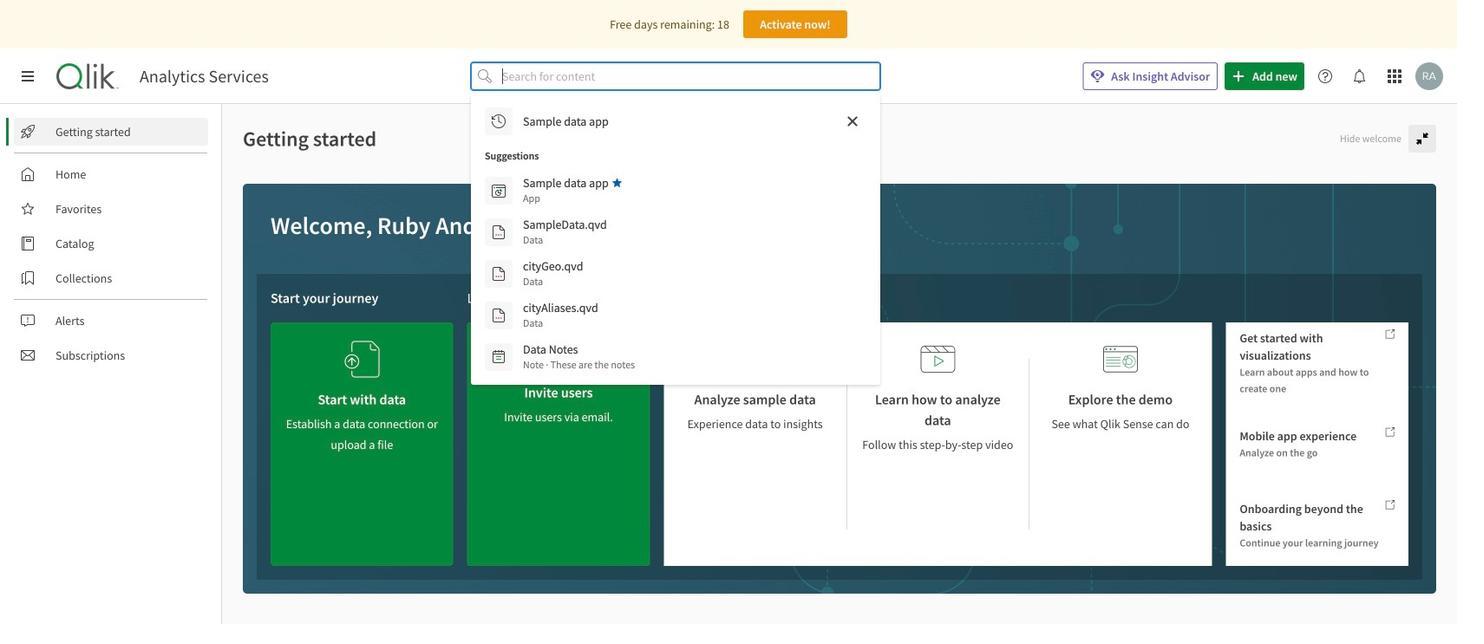 Task type: vqa. For each thing, say whether or not it's contained in the screenshot.
cityAliases.qvd element
yes



Task type: describe. For each thing, give the bounding box(es) containing it.
analyze sample data image
[[738, 337, 773, 383]]

invite users image
[[541, 330, 576, 376]]

close sidebar menu image
[[21, 69, 35, 83]]

sampledata.qvd element
[[523, 217, 607, 233]]

sample data app element
[[523, 175, 609, 191]]

data notes element
[[523, 342, 578, 358]]

ruby anderson image
[[1416, 62, 1444, 90]]

citygeo.qvd element
[[523, 259, 584, 274]]



Task type: locate. For each thing, give the bounding box(es) containing it.
navigation pane element
[[0, 111, 221, 377]]

main content
[[222, 104, 1458, 625]]

explore the demo image
[[1104, 337, 1139, 383]]

cityaliases.qvd element
[[523, 300, 599, 316]]

these are the notes element
[[523, 358, 635, 373]]

hide welcome image
[[1416, 132, 1430, 146]]

list box
[[478, 101, 874, 378]]

learn how to analyze data image
[[921, 337, 956, 383]]

Search for content text field
[[499, 62, 881, 90]]

analytics services element
[[140, 66, 269, 87]]



